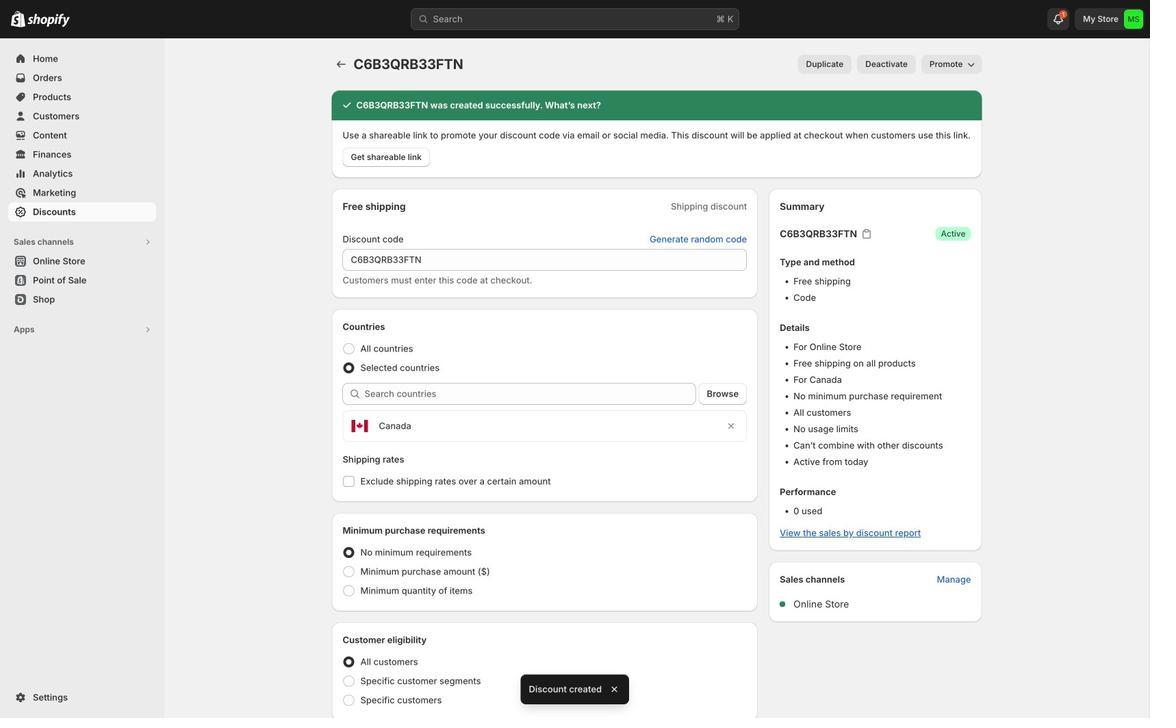 Task type: locate. For each thing, give the bounding box(es) containing it.
0 horizontal spatial shopify image
[[11, 11, 25, 27]]

None text field
[[343, 249, 747, 271]]

shopify image
[[11, 11, 25, 27], [27, 14, 70, 27]]

1 horizontal spatial shopify image
[[27, 14, 70, 27]]



Task type: describe. For each thing, give the bounding box(es) containing it.
my store image
[[1124, 10, 1144, 29]]

Search countries text field
[[365, 383, 696, 405]]



